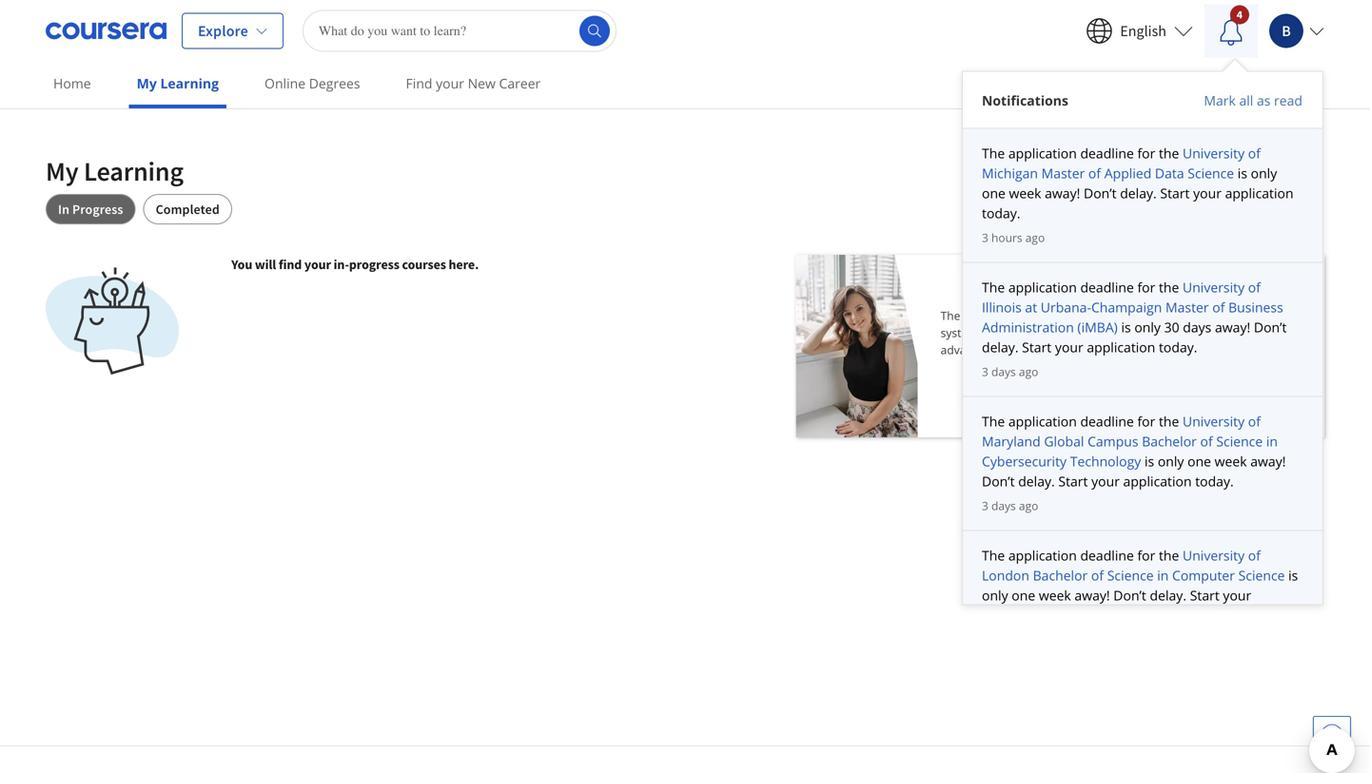 Task type: locate. For each thing, give the bounding box(es) containing it.
in inside university of london bachelor of science in computer science
[[1157, 567, 1169, 585]]

2 vertical spatial one
[[1012, 587, 1035, 605]]

start for science
[[1190, 587, 1219, 605]]

2 deadline from the top
[[1080, 278, 1134, 296]]

3 days ago down cybersecurity
[[982, 498, 1038, 514]]

1 vertical spatial one
[[1187, 452, 1211, 470]]

1 vertical spatial in
[[1157, 567, 1169, 585]]

today. for applied
[[982, 204, 1020, 222]]

only down "london"
[[982, 587, 1008, 605]]

don't down applied
[[1084, 184, 1117, 202]]

0 vertical spatial days
[[1183, 318, 1211, 336]]

don't down cybersecurity
[[982, 472, 1015, 490]]

today. down university of maryland global campus bachelor of science in cybersecurity technology link
[[1195, 472, 1234, 490]]

global
[[1044, 432, 1084, 450]]

0 vertical spatial to
[[1124, 308, 1135, 323]]

delay. down applied
[[1120, 184, 1157, 202]]

master inside university of michigan master of applied data science
[[1041, 164, 1085, 182]]

3
[[982, 230, 988, 245], [982, 364, 988, 380], [982, 498, 988, 514]]

university up into
[[1183, 278, 1245, 296]]

the
[[982, 144, 1005, 162], [982, 278, 1005, 296], [941, 308, 960, 323], [982, 412, 1005, 431], [982, 547, 1005, 565]]

systematic
[[941, 325, 997, 341]]

start for bachelor
[[1058, 472, 1088, 490]]

one down michigan
[[982, 184, 1006, 202]]

start
[[1160, 184, 1190, 202], [1022, 338, 1052, 356], [1058, 472, 1088, 490], [1190, 587, 1219, 605]]

0 vertical spatial is only one week away! don't delay. start your application today.
[[982, 164, 1294, 222]]

4 university from the top
[[1183, 547, 1245, 565]]

application down "london"
[[982, 607, 1050, 625]]

your
[[436, 74, 464, 92], [1193, 184, 1222, 202], [304, 256, 331, 273], [1055, 338, 1083, 356], [1091, 472, 1120, 490], [1223, 587, 1251, 605]]

deadline up campus
[[1080, 412, 1134, 431]]

is for of
[[1145, 452, 1154, 470]]

0 vertical spatial 3 days ago
[[982, 364, 1038, 380]]

is right technology
[[1145, 452, 1154, 470]]

the for university of london bachelor of science in computer science
[[982, 547, 1005, 565]]

bachelor right campus
[[1142, 432, 1197, 450]]

only inside the is only 30 days away! don't delay. start your application today.
[[1134, 318, 1161, 336]]

read
[[1274, 91, 1302, 109]]

start down computer at the right bottom
[[1190, 587, 1219, 605]]

is for data
[[1238, 164, 1247, 182]]

away! inside the is only 30 days away! don't delay. start your application today.
[[1215, 318, 1250, 336]]

only
[[1251, 164, 1277, 182], [1134, 318, 1161, 336], [1158, 452, 1184, 470], [982, 587, 1008, 605]]

in
[[1266, 432, 1278, 450], [1157, 567, 1169, 585]]

completed
[[156, 201, 220, 218]]

english
[[1120, 21, 1166, 40]]

of
[[1248, 144, 1261, 162], [1088, 164, 1101, 182], [1248, 278, 1261, 296], [1212, 298, 1225, 316], [1016, 342, 1027, 358], [1248, 412, 1261, 431], [1200, 432, 1213, 450], [1248, 547, 1261, 565], [1091, 567, 1104, 585]]

0 vertical spatial learning
[[160, 74, 219, 92]]

2 is only one week away! don't delay. start your application today. from the top
[[982, 452, 1286, 490]]

bachelor inside university of maryland global campus bachelor of science in cybersecurity technology
[[1142, 432, 1197, 450]]

4 deadline from the top
[[1080, 547, 1134, 565]]

university of london bachelor of science in computer science
[[982, 547, 1285, 585]]

courses left here.
[[402, 256, 446, 273]]

university of michigan master of applied data science link
[[982, 144, 1261, 182]]

3 is only one week away! don't delay. start your application today. from the top
[[982, 567, 1298, 625]]

don't down university of london bachelor of science in computer science
[[1113, 587, 1146, 605]]

career
[[499, 74, 541, 92]]

university up computer at the right bottom
[[1183, 547, 1245, 565]]

the up theory
[[1159, 278, 1179, 296]]

courses
[[402, 256, 446, 273], [963, 308, 1005, 323]]

3 down cybersecurity
[[982, 498, 988, 514]]

for for science
[[1137, 547, 1155, 565]]

2 vertical spatial is only one week away! don't delay. start your application today.
[[982, 567, 1298, 625]]

the up maryland
[[982, 412, 1005, 431]]

the down concrete
[[1228, 325, 1246, 341]]

1 vertical spatial bachelor
[[1033, 567, 1088, 585]]

your down computer at the right bottom
[[1223, 587, 1251, 605]]

4 button
[[1204, 4, 1258, 58]]

courses up systematic
[[963, 308, 1005, 323]]

1 horizontal spatial to
[[1214, 325, 1225, 341]]

the for master
[[1159, 278, 1179, 296]]

my learning up progress
[[46, 155, 184, 188]]

1 horizontal spatial my
[[137, 74, 157, 92]]

to up been
[[1124, 308, 1135, 323]]

coursera image
[[46, 16, 166, 46]]

the up illinois
[[982, 278, 1005, 296]]

1 vertical spatial master
[[1165, 298, 1209, 316]]

delay. inside the is only 30 days away! don't delay. start your application today.
[[982, 338, 1019, 356]]

one
[[982, 184, 1006, 202], [1187, 452, 1211, 470], [1012, 587, 1035, 605]]

delay. down i
[[982, 338, 1019, 356]]

1 for from the top
[[1137, 144, 1155, 162]]

university inside university of london bachelor of science in computer science
[[1183, 547, 1245, 565]]

one down "london"
[[1012, 587, 1035, 605]]

the application deadline for the up "london"
[[982, 547, 1183, 565]]

your down technology
[[1091, 472, 1120, 490]]

for
[[1137, 144, 1155, 162], [1137, 278, 1155, 296], [1137, 412, 1155, 431], [1137, 547, 1155, 565]]

deadline
[[1080, 144, 1134, 162], [1080, 278, 1134, 296], [1080, 412, 1134, 431], [1080, 547, 1134, 565]]

away! for science
[[1075, 587, 1110, 605]]

university
[[1183, 144, 1245, 162], [1183, 278, 1245, 296], [1183, 412, 1245, 431], [1183, 547, 1245, 565]]

1 horizontal spatial courses
[[963, 308, 1005, 323]]

30
[[1164, 318, 1179, 336]]

days for university of illinois at urbana-champaign master of business administration (imba)
[[991, 364, 1016, 380]]

1 3 from the top
[[982, 230, 988, 245]]

is inside the is only 30 days away! don't delay. start your application today.
[[1121, 318, 1131, 336]]

4 the application deadline for the from the top
[[982, 547, 1183, 565]]

deadline up the champaign
[[1080, 278, 1134, 296]]

2 horizontal spatial one
[[1187, 452, 1211, 470]]

start down technology
[[1058, 472, 1088, 490]]

my up in
[[46, 155, 79, 188]]

3 left "hours"
[[982, 230, 988, 245]]

0 horizontal spatial courses
[[402, 256, 446, 273]]

business
[[1228, 298, 1283, 316]]

ago
[[1025, 230, 1045, 245], [1019, 364, 1038, 380], [1019, 498, 1038, 514]]

0 vertical spatial week
[[1009, 184, 1041, 202]]

your right my
[[1055, 338, 1083, 356]]

1 horizontal spatial in
[[1266, 432, 1278, 450]]

university for of
[[1183, 412, 1245, 431]]

0 horizontal spatial master
[[1041, 164, 1085, 182]]

2 vertical spatial 3
[[982, 498, 988, 514]]

master right michigan
[[1041, 164, 1085, 182]]

1 vertical spatial week
[[1215, 452, 1247, 470]]

3 days ago down my
[[982, 364, 1038, 380]]

2 vertical spatial week
[[1039, 587, 1071, 605]]

university of maryland global campus bachelor of science in cybersecurity technology link
[[982, 412, 1278, 470]]

days down advancement
[[991, 364, 1016, 380]]

my learning down explore
[[137, 74, 219, 92]]

start down data
[[1160, 184, 1190, 202]]

delay. down computer at the right bottom
[[1150, 587, 1186, 605]]

tab list
[[46, 194, 1324, 225]]

3 university from the top
[[1183, 412, 1245, 431]]

science inside university of michigan master of applied data science
[[1188, 164, 1234, 182]]

to
[[1124, 308, 1135, 323], [1214, 325, 1225, 341]]

None search field
[[302, 10, 616, 52]]

1 vertical spatial 3
[[982, 364, 988, 380]]

learning up progress
[[84, 155, 184, 188]]

only right technology
[[1158, 452, 1184, 470]]

university up data
[[1183, 144, 1245, 162]]

of inside the courses i took taught me how to turn theory into concrete & systematic practice. coursera has been paramount to the advancement of my career.
[[1016, 342, 1027, 358]]

university inside university of maryland global campus bachelor of science in cybersecurity technology
[[1183, 412, 1245, 431]]

1 vertical spatial days
[[991, 364, 1016, 380]]

0 vertical spatial in
[[1266, 432, 1278, 450]]

the
[[1159, 144, 1179, 162], [1159, 278, 1179, 296], [1228, 325, 1246, 341], [1159, 412, 1179, 431], [1159, 547, 1179, 565]]

deadline down technology
[[1080, 547, 1134, 565]]

start for applied
[[1160, 184, 1190, 202]]

my learning
[[137, 74, 219, 92], [46, 155, 184, 188]]

is right data
[[1238, 164, 1247, 182]]

3 deadline from the top
[[1080, 412, 1134, 431]]

1 university from the top
[[1183, 144, 1245, 162]]

1 is only one week away! don't delay. start your application today. from the top
[[982, 164, 1294, 222]]

1 deadline from the top
[[1080, 144, 1134, 162]]

mark all as read button
[[1203, 91, 1303, 110]]

university for master
[[1183, 278, 1245, 296]]

university for data
[[1183, 144, 1245, 162]]

notifications
[[982, 91, 1068, 109]]

delay.
[[1120, 184, 1157, 202], [982, 338, 1019, 356], [1018, 472, 1055, 490], [1150, 587, 1186, 605]]

3 3 from the top
[[982, 498, 988, 514]]

help center image
[[1321, 724, 1343, 747]]

3 days ago for is only 30 days away! don't delay. start your application today.
[[982, 364, 1038, 380]]

university inside university of illinois at urbana-champaign master of business administration (imba)
[[1183, 278, 1245, 296]]

the application deadline for the up "urbana-"
[[982, 278, 1183, 296]]

the for university of illinois at urbana-champaign master of business administration (imba)
[[982, 278, 1005, 296]]

home
[[53, 74, 91, 92]]

week for university of maryland global campus bachelor of science in cybersecurity technology
[[1215, 452, 1247, 470]]

bachelor
[[1142, 432, 1197, 450], [1033, 567, 1088, 585]]

2 the application deadline for the from the top
[[982, 278, 1183, 296]]

delay. down cybersecurity
[[1018, 472, 1055, 490]]

maryland
[[982, 432, 1041, 450]]

2 3 from the top
[[982, 364, 988, 380]]

master up the 30
[[1165, 298, 1209, 316]]

today. down 'university of london bachelor of science in computer science' link
[[1054, 607, 1092, 625]]

the down "paramount" on the right top of the page
[[1159, 412, 1179, 431]]

0 vertical spatial courses
[[402, 256, 446, 273]]

0 vertical spatial bachelor
[[1142, 432, 1197, 450]]

application up global
[[1008, 412, 1077, 431]]

learning down explore
[[160, 74, 219, 92]]

my learning inside my learning link
[[137, 74, 219, 92]]

the up systematic
[[941, 308, 960, 323]]

hours
[[991, 230, 1022, 245]]

my
[[1030, 342, 1046, 358]]

week
[[1009, 184, 1041, 202], [1215, 452, 1247, 470], [1039, 587, 1071, 605]]

your down university of michigan master of applied data science link
[[1193, 184, 1222, 202]]

the application deadline for the for master
[[982, 144, 1183, 162]]

don't inside the is only 30 days away! don't delay. start your application today.
[[1254, 318, 1287, 336]]

the application deadline for the
[[982, 144, 1183, 162], [982, 278, 1183, 296], [982, 412, 1183, 431], [982, 547, 1183, 565]]

the for data
[[1159, 144, 1179, 162]]

university inside university of michigan master of applied data science
[[1183, 144, 1245, 162]]

start down 'administration'
[[1022, 338, 1052, 356]]

2 vertical spatial ago
[[1019, 498, 1038, 514]]

advancement
[[941, 342, 1013, 358]]

days right the 30
[[1183, 318, 1211, 336]]

is right has
[[1121, 318, 1131, 336]]

my down coursera image at the top
[[137, 74, 157, 92]]

deadline for applied
[[1080, 144, 1134, 162]]

one for university of london bachelor of science in computer science
[[1012, 587, 1035, 605]]

away!
[[1045, 184, 1080, 202], [1215, 318, 1250, 336], [1250, 452, 1286, 470], [1075, 587, 1110, 605]]

is only one week away! don't delay. start your application today. for applied
[[982, 164, 1294, 222]]

b button
[[1258, 2, 1324, 59]]

don't for applied
[[1084, 184, 1117, 202]]

0 vertical spatial master
[[1041, 164, 1085, 182]]

2 3 days ago from the top
[[982, 498, 1038, 514]]

delay. for at
[[982, 338, 1019, 356]]

1 horizontal spatial bachelor
[[1142, 432, 1197, 450]]

is
[[1238, 164, 1247, 182], [1121, 318, 1131, 336], [1145, 452, 1154, 470], [1288, 567, 1298, 585]]

in inside university of maryland global campus bachelor of science in cybersecurity technology
[[1266, 432, 1278, 450]]

2 vertical spatial days
[[991, 498, 1016, 514]]

university of maryland global campus bachelor of science in cybersecurity technology
[[982, 412, 1278, 470]]

today. inside the is only 30 days away! don't delay. start your application today.
[[1159, 338, 1197, 356]]

2 university from the top
[[1183, 278, 1245, 296]]

the application deadline for the up applied
[[982, 144, 1183, 162]]

english button
[[1074, 6, 1204, 56]]

1 vertical spatial 3 days ago
[[982, 498, 1038, 514]]

0 horizontal spatial to
[[1124, 308, 1135, 323]]

is only 30 days away! don't delay. start your application today.
[[982, 318, 1287, 356]]

for for champaign
[[1137, 278, 1155, 296]]

0 vertical spatial my learning
[[137, 74, 219, 92]]

0 vertical spatial one
[[982, 184, 1006, 202]]

university down "paramount" on the right top of the page
[[1183, 412, 1245, 431]]

bachelor inside university of london bachelor of science in computer science
[[1033, 567, 1088, 585]]

ago down cybersecurity
[[1019, 498, 1038, 514]]

the up michigan
[[982, 144, 1005, 162]]

the up "london"
[[982, 547, 1005, 565]]

online
[[265, 74, 305, 92]]

start inside the is only 30 days away! don't delay. start your application today.
[[1022, 338, 1052, 356]]

2 for from the top
[[1137, 278, 1155, 296]]

only for bachelor
[[1158, 452, 1184, 470]]

today. for bachelor
[[1195, 472, 1234, 490]]

science inside university of maryland global campus bachelor of science in cybersecurity technology
[[1216, 432, 1263, 450]]

ago down my
[[1019, 364, 1038, 380]]

took
[[1014, 308, 1038, 323]]

0 horizontal spatial bachelor
[[1033, 567, 1088, 585]]

1 vertical spatial ago
[[1019, 364, 1038, 380]]

the for university of michigan master of applied data science
[[982, 144, 1005, 162]]

today. up "hours"
[[982, 204, 1020, 222]]

0 horizontal spatial in
[[1157, 567, 1169, 585]]

mark
[[1204, 91, 1236, 109]]

application
[[1008, 144, 1077, 162], [1225, 184, 1294, 202], [1008, 278, 1077, 296], [1087, 338, 1155, 356], [1008, 412, 1077, 431], [1123, 472, 1192, 490], [1008, 547, 1077, 565], [982, 607, 1050, 625]]

theory
[[1163, 308, 1198, 323]]

1 horizontal spatial one
[[1012, 587, 1035, 605]]

coursera
[[1048, 325, 1097, 341]]

3 the application deadline for the from the top
[[982, 412, 1183, 431]]

learn image
[[46, 255, 179, 388]]

1 horizontal spatial master
[[1165, 298, 1209, 316]]

application down "(imba)" at the top right of the page
[[1087, 338, 1155, 356]]

one right technology
[[1187, 452, 1211, 470]]

don't for science
[[1113, 587, 1146, 605]]

3 down advancement
[[982, 364, 988, 380]]

ago for michigan
[[1025, 230, 1045, 245]]

only for applied
[[1251, 164, 1277, 182]]

concrete
[[1225, 308, 1271, 323]]

days down cybersecurity
[[991, 498, 1016, 514]]

delay. for bachelor
[[1150, 587, 1186, 605]]

illinois
[[982, 298, 1022, 316]]

bachelor right "london"
[[1033, 567, 1088, 585]]

4 for from the top
[[1137, 547, 1155, 565]]

science
[[1188, 164, 1234, 182], [1216, 432, 1263, 450], [1107, 567, 1154, 585], [1238, 567, 1285, 585]]

don't down business
[[1254, 318, 1287, 336]]

1 vertical spatial my
[[46, 155, 79, 188]]

you will find your in-progress courses here.
[[231, 256, 479, 273]]

days
[[1183, 318, 1211, 336], [991, 364, 1016, 380], [991, 498, 1016, 514]]

today. down the 30
[[1159, 338, 1197, 356]]

week for university of london bachelor of science in computer science
[[1039, 587, 1071, 605]]

to down into
[[1214, 325, 1225, 341]]

the up computer at the right bottom
[[1159, 547, 1179, 565]]

university of london bachelor of science in computer science link
[[982, 547, 1285, 585]]

3 hours ago
[[982, 230, 1045, 245]]

1 vertical spatial is only one week away! don't delay. start your application today.
[[982, 452, 1286, 490]]

is right computer at the right bottom
[[1288, 567, 1298, 585]]

your inside the is only 30 days away! don't delay. start your application today.
[[1055, 338, 1083, 356]]

0 vertical spatial ago
[[1025, 230, 1045, 245]]

today.
[[982, 204, 1020, 222], [1159, 338, 1197, 356], [1195, 472, 1234, 490], [1054, 607, 1092, 625]]

the application deadline for the up global
[[982, 412, 1183, 431]]

deadline up applied
[[1080, 144, 1134, 162]]

ago right "hours"
[[1025, 230, 1045, 245]]

3 for from the top
[[1137, 412, 1155, 431]]

only down as
[[1251, 164, 1277, 182]]

the up data
[[1159, 144, 1179, 162]]

1 the application deadline for the from the top
[[982, 144, 1183, 162]]

application up "london"
[[1008, 547, 1077, 565]]

0 vertical spatial 3
[[982, 230, 988, 245]]

is only one week away! don't delay. start your application today.
[[982, 164, 1294, 222], [982, 452, 1286, 490], [982, 567, 1298, 625]]

is for master
[[1121, 318, 1131, 336]]

1 vertical spatial courses
[[963, 308, 1005, 323]]

0 horizontal spatial one
[[982, 184, 1006, 202]]

only left the 30
[[1134, 318, 1161, 336]]

1 3 days ago from the top
[[982, 364, 1038, 380]]

home link
[[46, 62, 99, 105]]

explore
[[198, 21, 248, 40]]



Task type: vqa. For each thing, say whether or not it's contained in the screenshot.
one associated with University of Michigan Master of Applied Data Science
yes



Task type: describe. For each thing, give the bounding box(es) containing it.
champaign
[[1091, 298, 1162, 316]]

days inside the is only 30 days away! don't delay. start your application today.
[[1183, 318, 1211, 336]]

campus
[[1088, 432, 1138, 450]]

university of illinois at urbana-champaign master of business administration (imba)
[[982, 278, 1283, 336]]

ago for illinois
[[1019, 364, 1038, 380]]

don't for bachelor
[[982, 472, 1015, 490]]

in progress button
[[46, 194, 136, 225]]

i
[[1008, 308, 1011, 323]]

london
[[982, 567, 1029, 585]]

tab list containing in progress
[[46, 194, 1324, 225]]

turn
[[1138, 308, 1161, 323]]

(imba)
[[1077, 318, 1118, 336]]

university for in
[[1183, 547, 1245, 565]]

the application deadline for the for bachelor
[[982, 547, 1183, 565]]

deadline for bachelor
[[1080, 412, 1134, 431]]

university of michigan master of applied data science
[[982, 144, 1261, 182]]

only for champaign
[[1134, 318, 1161, 336]]

courses inside the courses i took taught me how to turn theory into concrete & systematic practice. coursera has been paramount to the advancement of my career.
[[963, 308, 1005, 323]]

how
[[1098, 308, 1121, 323]]

0 vertical spatial my
[[137, 74, 157, 92]]

online degrees link
[[257, 62, 368, 105]]

mark all as read
[[1204, 91, 1302, 109]]

today. for champaign
[[1159, 338, 1197, 356]]

your for university of maryland global campus bachelor of science in cybersecurity technology
[[1091, 472, 1120, 490]]

university of illinois at urbana-champaign master of business administration (imba) link
[[982, 278, 1283, 336]]

week for university of michigan master of applied data science
[[1009, 184, 1041, 202]]

delay. for global
[[1018, 472, 1055, 490]]

one for university of michigan master of applied data science
[[982, 184, 1006, 202]]

your for university of london bachelor of science in computer science
[[1223, 587, 1251, 605]]

application down university of maryland global campus bachelor of science in cybersecurity technology
[[1123, 472, 1192, 490]]

3 for university of illinois at urbana-champaign master of business administration (imba)
[[982, 364, 988, 380]]

1 vertical spatial my learning
[[46, 155, 184, 188]]

the for of
[[1159, 412, 1179, 431]]

your left in-
[[304, 256, 331, 273]]

progress
[[72, 201, 123, 218]]

will
[[255, 256, 276, 273]]

into
[[1201, 308, 1222, 323]]

here.
[[449, 256, 479, 273]]

technology
[[1070, 452, 1141, 470]]

my learning link
[[129, 62, 226, 108]]

3 for university of maryland global campus bachelor of science in cybersecurity technology
[[982, 498, 988, 514]]

michigan
[[982, 164, 1038, 182]]

find
[[279, 256, 302, 273]]

degrees
[[309, 74, 360, 92]]

0 horizontal spatial my
[[46, 155, 79, 188]]

new
[[468, 74, 496, 92]]

cybersecurity
[[982, 452, 1067, 470]]

days for university of maryland global campus bachelor of science in cybersecurity technology
[[991, 498, 1016, 514]]

administration
[[982, 318, 1074, 336]]

b
[[1282, 21, 1291, 40]]

one for university of maryland global campus bachelor of science in cybersecurity technology
[[1187, 452, 1211, 470]]

away! for champaign
[[1215, 318, 1250, 336]]

application up michigan
[[1008, 144, 1077, 162]]

the inside the courses i took taught me how to turn theory into concrete & systematic practice. coursera has been paramount to the advancement of my career.
[[941, 308, 960, 323]]

the courses i took taught me how to turn theory into concrete & systematic practice. coursera has been paramount to the advancement of my career.
[[941, 308, 1283, 358]]

application inside the is only 30 days away! don't delay. start your application today.
[[1087, 338, 1155, 356]]

application down as
[[1225, 184, 1294, 202]]

deadline for champaign
[[1080, 278, 1134, 296]]

the inside the courses i took taught me how to turn theory into concrete & systematic practice. coursera has been paramount to the advancement of my career.
[[1228, 325, 1246, 341]]

today. for science
[[1054, 607, 1092, 625]]

the for in
[[1159, 547, 1179, 565]]

your for university of illinois at urbana-champaign master of business administration (imba)
[[1055, 338, 1083, 356]]

master inside university of illinois at urbana-champaign master of business administration (imba)
[[1165, 298, 1209, 316]]

in progress
[[58, 201, 123, 218]]

4
[[1237, 7, 1243, 22]]

applied
[[1104, 164, 1151, 182]]

away! for bachelor
[[1250, 452, 1286, 470]]

me
[[1078, 308, 1095, 323]]

find your new career
[[406, 74, 541, 92]]

for for applied
[[1137, 144, 1155, 162]]

is only one week away! don't delay. start your application today. for bachelor
[[982, 452, 1286, 490]]

progress
[[349, 256, 399, 273]]

delay. for master
[[1120, 184, 1157, 202]]

career.
[[1049, 342, 1086, 358]]

ago for maryland
[[1019, 498, 1038, 514]]

the application deadline for the for at
[[982, 278, 1183, 296]]

in
[[58, 201, 70, 218]]

online degrees
[[265, 74, 360, 92]]

urbana-
[[1041, 298, 1091, 316]]

practice.
[[1000, 325, 1045, 341]]

computer
[[1172, 567, 1235, 585]]

3 for university of michigan master of applied data science
[[982, 230, 988, 245]]

the application deadline for the for global
[[982, 412, 1183, 431]]

is for in
[[1288, 567, 1298, 585]]

find your new career link
[[398, 62, 548, 105]]

explore button
[[182, 13, 283, 49]]

don't for champaign
[[1254, 318, 1287, 336]]

your right find
[[436, 74, 464, 92]]

the for university of maryland global campus bachelor of science in cybersecurity technology
[[982, 412, 1005, 431]]

completed button
[[143, 194, 232, 225]]

all
[[1239, 91, 1253, 109]]

for for bachelor
[[1137, 412, 1155, 431]]

in-
[[334, 256, 349, 273]]

as
[[1257, 91, 1271, 109]]

1 vertical spatial to
[[1214, 325, 1225, 341]]

only for science
[[982, 587, 1008, 605]]

find
[[406, 74, 432, 92]]

is only one week away! don't delay. start your application today. for science
[[982, 567, 1298, 625]]

your for university of michigan master of applied data science
[[1193, 184, 1222, 202]]

start for champaign
[[1022, 338, 1052, 356]]

3 days ago for is only one week away! don't delay. start your application today.
[[982, 498, 1038, 514]]

What do you want to learn? text field
[[302, 10, 616, 52]]

application up at
[[1008, 278, 1077, 296]]

you
[[231, 256, 252, 273]]

paramount
[[1151, 325, 1211, 341]]

away! for applied
[[1045, 184, 1080, 202]]

has
[[1100, 325, 1119, 341]]

been
[[1122, 325, 1148, 341]]

&
[[1274, 308, 1283, 323]]

1 vertical spatial learning
[[84, 155, 184, 188]]

data
[[1155, 164, 1184, 182]]

deadline for science
[[1080, 547, 1134, 565]]

taught
[[1041, 308, 1075, 323]]

at
[[1025, 298, 1037, 316]]



